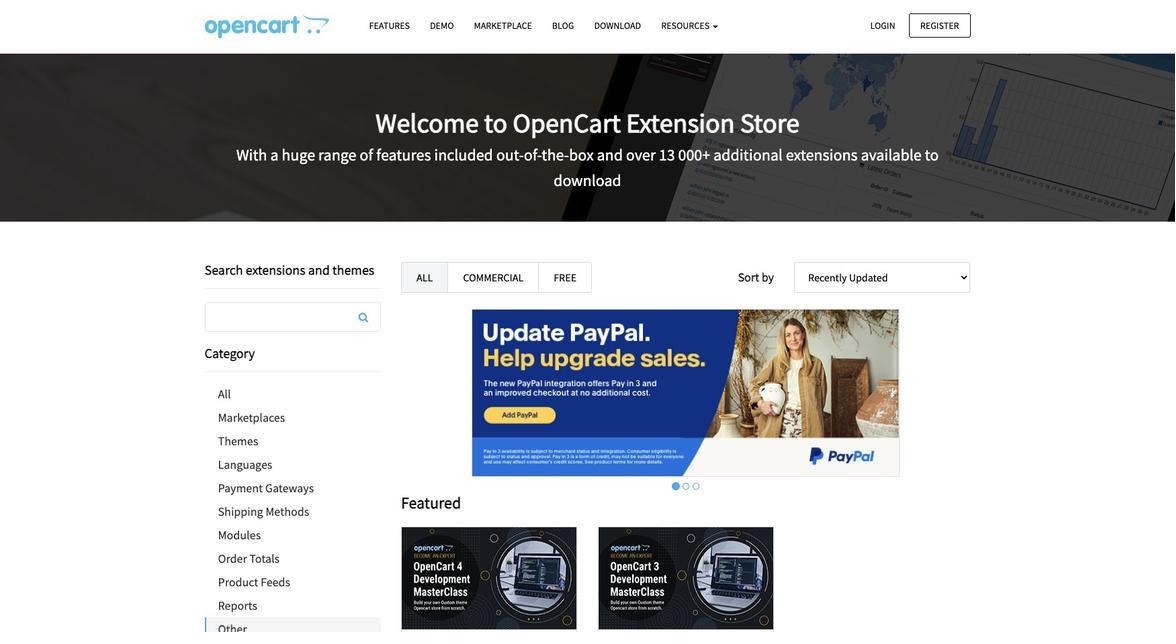 Task type: vqa. For each thing, say whether or not it's contained in the screenshot.
Resources link at the right of page
yes



Task type: locate. For each thing, give the bounding box(es) containing it.
to up out-
[[484, 106, 508, 140]]

commercial
[[463, 271, 524, 284]]

marketplace link
[[464, 14, 542, 38]]

0 horizontal spatial all link
[[205, 382, 381, 406]]

1 horizontal spatial and
[[597, 144, 623, 165]]

welcome
[[376, 106, 479, 140]]

blog link
[[542, 14, 584, 38]]

1 horizontal spatial all
[[417, 271, 433, 284]]

0 horizontal spatial and
[[308, 261, 330, 278]]

1 vertical spatial all link
[[205, 382, 381, 406]]

0 vertical spatial all
[[417, 271, 433, 284]]

1 vertical spatial all
[[218, 386, 231, 402]]

extensions
[[786, 144, 858, 165], [246, 261, 306, 278]]

download
[[554, 170, 622, 191]]

order
[[218, 551, 247, 567]]

languages
[[218, 457, 272, 472]]

all link
[[401, 262, 448, 293], [205, 382, 381, 406]]

by
[[762, 269, 774, 285]]

a
[[270, 144, 279, 165]]

range
[[318, 144, 357, 165]]

opencart
[[513, 106, 621, 140]]

additional
[[714, 144, 783, 165]]

0 vertical spatial and
[[597, 144, 623, 165]]

login
[[871, 19, 896, 31]]

13
[[659, 144, 675, 165]]

0 vertical spatial extensions
[[786, 144, 858, 165]]

to
[[484, 106, 508, 140], [925, 144, 939, 165]]

and
[[597, 144, 623, 165], [308, 261, 330, 278]]

store
[[740, 106, 800, 140]]

0 horizontal spatial extensions
[[246, 261, 306, 278]]

free
[[554, 271, 577, 284]]

paypal payment gateway image
[[472, 309, 900, 477]]

product feeds
[[218, 575, 290, 590]]

extensions down store
[[786, 144, 858, 165]]

gateways
[[265, 480, 314, 496]]

1 horizontal spatial extensions
[[786, 144, 858, 165]]

features
[[376, 144, 431, 165]]

available
[[861, 144, 922, 165]]

the-
[[542, 144, 569, 165]]

0 vertical spatial to
[[484, 106, 508, 140]]

demo link
[[420, 14, 464, 38]]

extensions right "search"
[[246, 261, 306, 278]]

shipping
[[218, 504, 263, 519]]

1 horizontal spatial to
[[925, 144, 939, 165]]

register
[[921, 19, 959, 31]]

and left themes at the top left of page
[[308, 261, 330, 278]]

None text field
[[205, 303, 380, 331]]

all
[[417, 271, 433, 284], [218, 386, 231, 402]]

themes link
[[205, 429, 381, 453]]

over
[[626, 144, 656, 165]]

all link for commercial
[[401, 262, 448, 293]]

with
[[236, 144, 267, 165]]

search
[[205, 261, 243, 278]]

of
[[360, 144, 373, 165]]

all for commercial
[[417, 271, 433, 284]]

features link
[[359, 14, 420, 38]]

category
[[205, 345, 255, 362]]

0 horizontal spatial to
[[484, 106, 508, 140]]

all link for marketplaces
[[205, 382, 381, 406]]

to right available
[[925, 144, 939, 165]]

features
[[369, 19, 410, 32]]

methods
[[266, 504, 309, 519]]

0 vertical spatial all link
[[401, 262, 448, 293]]

1 vertical spatial extensions
[[246, 261, 306, 278]]

payment gateways
[[218, 480, 314, 496]]

login link
[[859, 13, 907, 38]]

1 vertical spatial to
[[925, 144, 939, 165]]

included
[[434, 144, 493, 165]]

0 horizontal spatial all
[[218, 386, 231, 402]]

and right box
[[597, 144, 623, 165]]

shipping methods
[[218, 504, 309, 519]]

marketplaces link
[[205, 406, 381, 429]]

1 horizontal spatial all link
[[401, 262, 448, 293]]

box
[[569, 144, 594, 165]]



Task type: describe. For each thing, give the bounding box(es) containing it.
marketplace
[[474, 19, 532, 32]]

payment gateways link
[[205, 476, 381, 500]]

reports
[[218, 598, 257, 614]]

1 vertical spatial and
[[308, 261, 330, 278]]

themes
[[332, 261, 374, 278]]

opencart 3 development masterclass image
[[599, 527, 773, 630]]

feeds
[[261, 575, 290, 590]]

commercial link
[[448, 262, 539, 293]]

opencart 4 development masterclass image
[[402, 527, 577, 630]]

marketplaces
[[218, 410, 285, 425]]

and inside welcome to opencart extension store with a huge range of features included out-of-the-box and over 13 000+ additional extensions available to download
[[597, 144, 623, 165]]

product
[[218, 575, 258, 590]]

register link
[[909, 13, 971, 38]]

resources
[[661, 19, 712, 32]]

all for marketplaces
[[218, 386, 231, 402]]

reports link
[[205, 594, 381, 618]]

welcome to opencart extension store with a huge range of features included out-of-the-box and over 13 000+ additional extensions available to download
[[236, 106, 939, 191]]

000+
[[678, 144, 710, 165]]

order totals link
[[205, 547, 381, 571]]

themes
[[218, 433, 258, 449]]

order totals
[[218, 551, 280, 567]]

demo
[[430, 19, 454, 32]]

modules link
[[205, 523, 381, 547]]

huge
[[282, 144, 315, 165]]

blog
[[552, 19, 574, 32]]

payment
[[218, 480, 263, 496]]

resources link
[[651, 14, 728, 38]]

extension
[[626, 106, 735, 140]]

download link
[[584, 14, 651, 38]]

opencart - marketplace image
[[205, 14, 329, 38]]

of-
[[524, 144, 542, 165]]

out-
[[496, 144, 524, 165]]

search extensions and themes
[[205, 261, 374, 278]]

download
[[594, 19, 641, 32]]

languages link
[[205, 453, 381, 476]]

product feeds link
[[205, 571, 381, 594]]

extensions inside welcome to opencart extension store with a huge range of features included out-of-the-box and over 13 000+ additional extensions available to download
[[786, 144, 858, 165]]

search image
[[359, 312, 369, 323]]

free link
[[538, 262, 592, 293]]

sort by
[[738, 269, 774, 285]]

totals
[[250, 551, 280, 567]]

shipping methods link
[[205, 500, 381, 523]]

featured
[[401, 493, 461, 513]]

modules
[[218, 528, 261, 543]]

sort
[[738, 269, 759, 285]]



